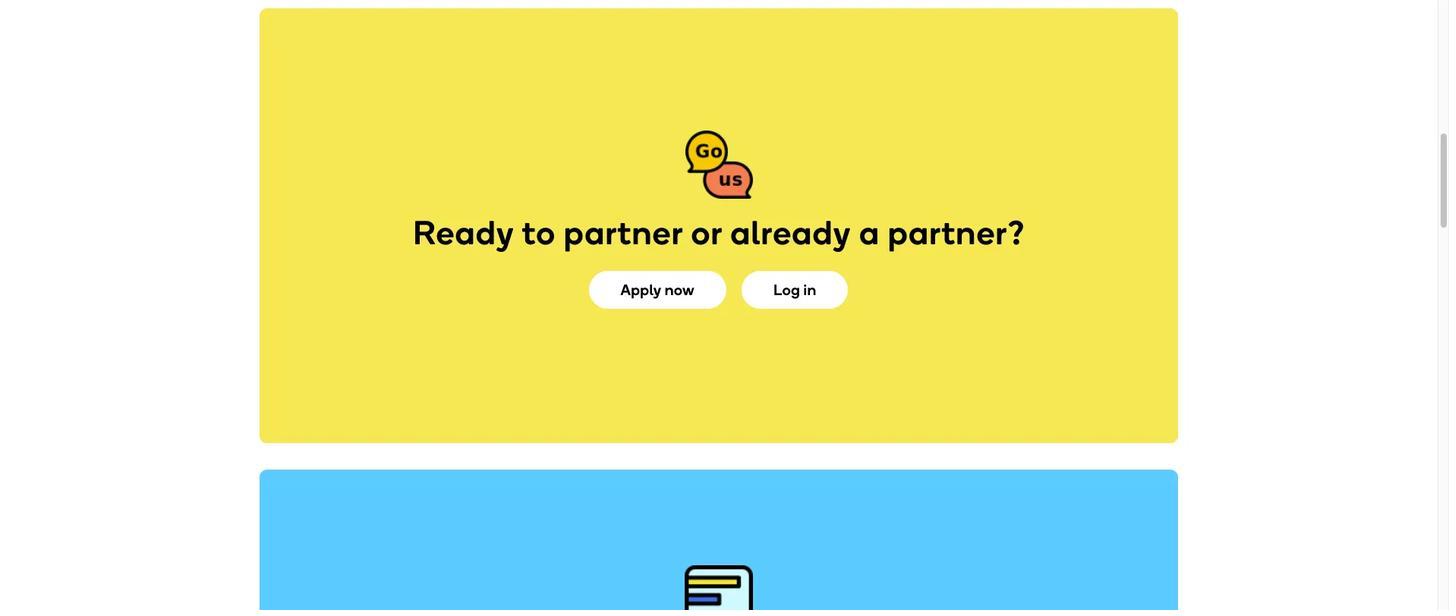 Task type: describe. For each thing, give the bounding box(es) containing it.
partner
[[564, 212, 683, 252]]

ready
[[413, 212, 514, 252]]

in
[[804, 281, 817, 299]]

to
[[522, 212, 556, 252]]

a
[[859, 212, 880, 252]]

ready to partner or already a partner?
[[413, 212, 1025, 252]]

apply now link
[[589, 271, 727, 309]]

log
[[774, 281, 801, 299]]

partner?
[[888, 212, 1025, 252]]



Task type: vqa. For each thing, say whether or not it's contained in the screenshot.
the Apply
yes



Task type: locate. For each thing, give the bounding box(es) containing it.
already
[[730, 212, 851, 252]]

log in link
[[742, 271, 849, 309]]

now
[[665, 281, 695, 299]]

apply
[[621, 281, 662, 299]]

log in
[[774, 281, 817, 299]]

or
[[691, 212, 722, 252]]

apply now
[[621, 281, 695, 299]]



